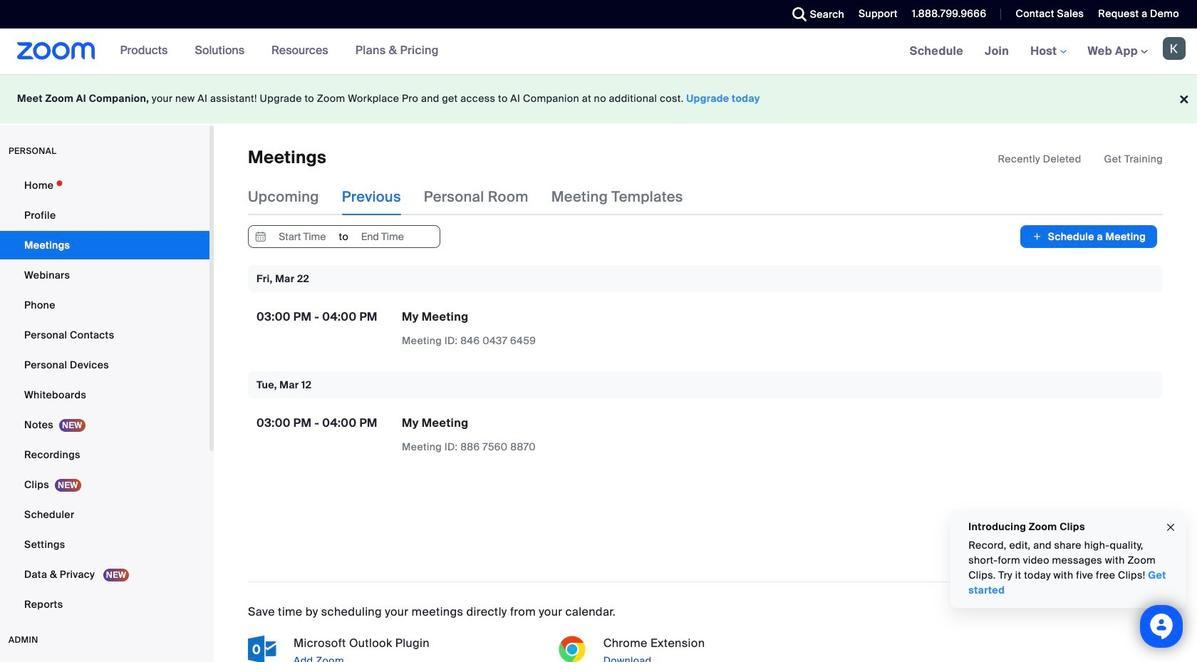 Task type: vqa. For each thing, say whether or not it's contained in the screenshot.
date icon on the left top
yes



Task type: locate. For each thing, give the bounding box(es) containing it.
my meeting element
[[402, 310, 469, 325], [402, 416, 469, 431]]

1 vertical spatial my meeting element
[[402, 416, 469, 431]]

Date Range Picker Start field
[[269, 226, 335, 248]]

product information navigation
[[110, 29, 450, 74]]

2 my meeting element from the top
[[402, 416, 469, 431]]

0 vertical spatial my meeting element
[[402, 310, 469, 325]]

footer
[[0, 74, 1198, 123]]

my meeting element for the bottom application
[[402, 416, 469, 431]]

application
[[998, 152, 1163, 166], [402, 310, 652, 349], [402, 416, 652, 455]]

0 vertical spatial application
[[998, 152, 1163, 166]]

1 my meeting element from the top
[[402, 310, 469, 325]]

2 vertical spatial application
[[402, 416, 652, 455]]

banner
[[0, 29, 1198, 75]]



Task type: describe. For each thing, give the bounding box(es) containing it.
meetings navigation
[[899, 29, 1198, 75]]

zoom logo image
[[17, 42, 95, 60]]

close image
[[1166, 519, 1177, 536]]

Date Range Picker End field
[[350, 226, 416, 248]]

tabs of meeting tab list
[[248, 179, 706, 216]]

my meeting element for application to the middle
[[402, 310, 469, 325]]

profile picture image
[[1163, 37, 1186, 60]]

add image
[[1033, 230, 1043, 244]]

1 vertical spatial application
[[402, 310, 652, 349]]

date image
[[252, 226, 269, 248]]

personal menu menu
[[0, 171, 210, 620]]



